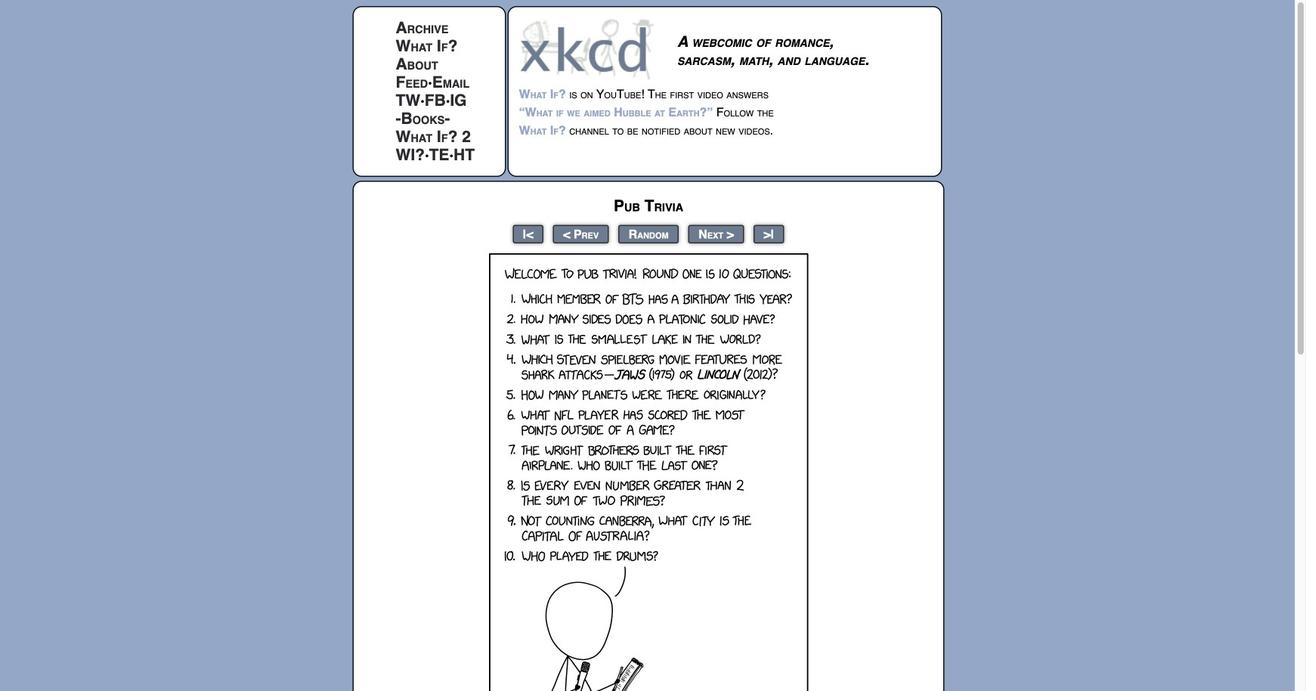 Task type: vqa. For each thing, say whether or not it's contained in the screenshot.
Earth Temperature Timeline "IMAGE"
no



Task type: locate. For each thing, give the bounding box(es) containing it.
pub trivia image
[[489, 253, 808, 691]]

xkcd.com logo image
[[519, 17, 659, 80]]



